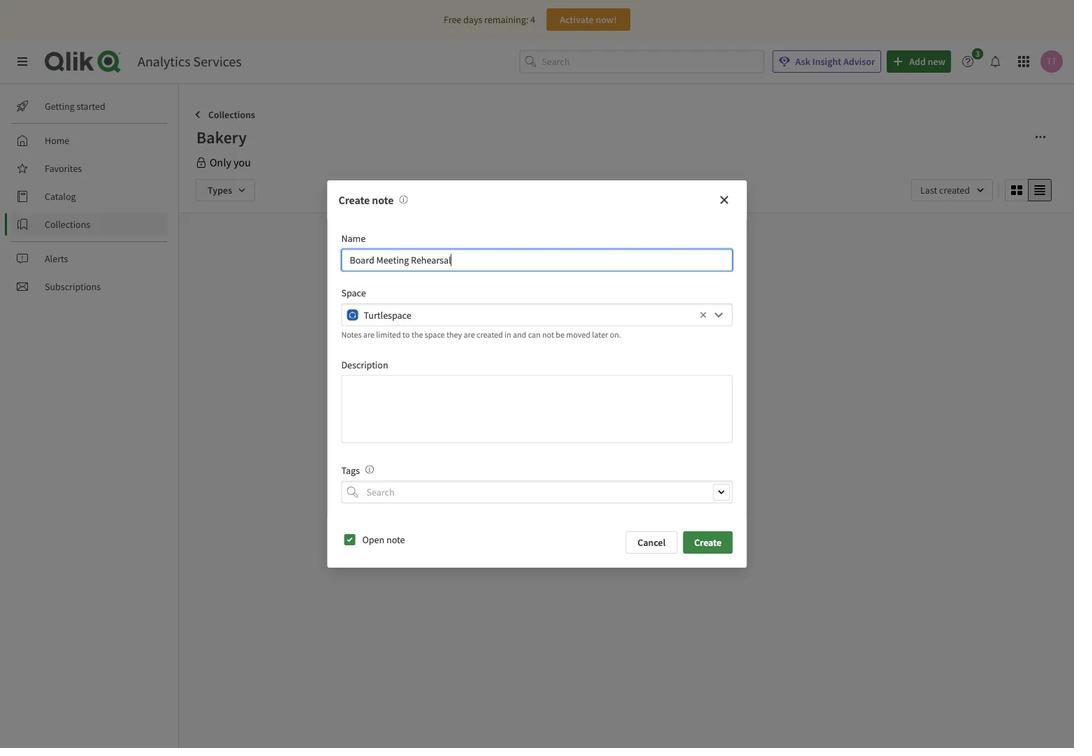 Task type: vqa. For each thing, say whether or not it's contained in the screenshot.
Getting Started link
yes



Task type: locate. For each thing, give the bounding box(es) containing it.
adjusting
[[556, 344, 594, 357]]

insight
[[813, 55, 842, 68]]

collections
[[208, 108, 255, 121], [45, 218, 90, 231]]

create
[[339, 193, 370, 207], [695, 537, 722, 549]]

ask insight advisor
[[796, 55, 876, 68]]

services
[[193, 53, 242, 70]]

Space text field
[[364, 303, 697, 326]]

1 vertical spatial to
[[681, 344, 689, 357]]

can
[[528, 329, 541, 340]]

now!
[[596, 13, 617, 26]]

you
[[234, 155, 251, 169], [596, 358, 611, 371]]

not
[[543, 329, 555, 340]]

0 vertical spatial note
[[372, 193, 394, 207]]

notes
[[342, 329, 362, 340]]

0 horizontal spatial collections
[[45, 218, 90, 231]]

note
[[372, 193, 394, 207], [387, 534, 405, 546]]

subscriptions link
[[11, 276, 168, 298]]

to
[[403, 329, 410, 340], [681, 344, 689, 357]]

space
[[342, 287, 366, 299]]

later
[[593, 329, 609, 340]]

1 horizontal spatial are
[[464, 329, 475, 340]]

are inside no results found try adjusting your search or filters to find what you are looking for.
[[613, 358, 626, 371]]

are right they
[[464, 329, 475, 340]]

1 horizontal spatial you
[[596, 358, 611, 371]]

alerts
[[45, 252, 68, 265]]

analytics
[[138, 53, 191, 70]]

create up the name
[[339, 193, 370, 207]]

what
[[709, 344, 730, 357]]

you right only
[[234, 155, 251, 169]]

2 horizontal spatial are
[[613, 358, 626, 371]]

collections down catalog
[[45, 218, 90, 231]]

1 vertical spatial collections
[[45, 218, 90, 231]]

to left the find
[[681, 344, 689, 357]]

create note dialog
[[328, 180, 747, 568]]

0 vertical spatial you
[[234, 155, 251, 169]]

0 horizontal spatial to
[[403, 329, 410, 340]]

limited
[[376, 329, 401, 340]]

note left record and discuss insights with others using notes image
[[372, 193, 394, 207]]

the
[[412, 329, 423, 340]]

looking
[[628, 358, 659, 371]]

0 horizontal spatial create
[[339, 193, 370, 207]]

1 horizontal spatial create
[[695, 537, 722, 549]]

search image
[[347, 487, 358, 498]]

activate now! link
[[547, 8, 631, 31]]

cancel
[[638, 537, 666, 549]]

getting started link
[[11, 95, 168, 117]]

collections link up bakery
[[190, 104, 261, 126]]

create right cancel
[[695, 537, 722, 549]]

in
[[505, 329, 512, 340]]

bakery
[[197, 127, 247, 148]]

getting started
[[45, 100, 105, 113]]

1 horizontal spatial collections link
[[190, 104, 261, 126]]

1 vertical spatial note
[[387, 534, 405, 546]]

0 vertical spatial create
[[339, 193, 370, 207]]

home link
[[11, 129, 168, 152]]

to left the the
[[403, 329, 410, 340]]

bakery button
[[196, 126, 1025, 148], [196, 126, 1025, 148]]

you down your
[[596, 358, 611, 371]]

1 horizontal spatial to
[[681, 344, 689, 357]]

4
[[531, 13, 536, 26]]

to inside no results found try adjusting your search or filters to find what you are looking for.
[[681, 344, 689, 357]]

are
[[364, 329, 375, 340], [464, 329, 475, 340], [613, 358, 626, 371]]

free days remaining: 4
[[444, 13, 536, 26]]

note right open
[[387, 534, 405, 546]]

collections inside 'navigation pane' element
[[45, 218, 90, 231]]

results
[[612, 325, 644, 339]]

catalog link
[[11, 185, 168, 208]]

days
[[464, 13, 483, 26]]

record and discuss insights with others using notes tooltip
[[394, 193, 408, 207]]

0 vertical spatial collections link
[[190, 104, 261, 126]]

your
[[596, 344, 614, 357]]

collections link
[[190, 104, 261, 126], [11, 213, 168, 236]]

are right the notes
[[364, 329, 375, 340]]

subscriptions
[[45, 280, 101, 293]]

start typing a tag name. select an existing tag or create a new tag by pressing enter or comma. press backspace to remove a tag. tooltip
[[360, 464, 374, 477]]

0 vertical spatial collections
[[208, 108, 255, 121]]

None field
[[342, 481, 733, 504]]

are down search
[[613, 358, 626, 371]]

1 vertical spatial you
[[596, 358, 611, 371]]

ask insight advisor button
[[773, 50, 882, 73]]

create inside button
[[695, 537, 722, 549]]

you inside no results found try adjusting your search or filters to find what you are looking for.
[[596, 358, 611, 371]]

analytics services element
[[138, 53, 242, 70]]

0 vertical spatial to
[[403, 329, 410, 340]]

Name text field
[[342, 249, 733, 271]]

getting
[[45, 100, 75, 113]]

moved
[[567, 329, 591, 340]]

collections link down catalog link
[[11, 213, 168, 236]]

0 horizontal spatial collections link
[[11, 213, 168, 236]]

collections up bakery
[[208, 108, 255, 121]]

1 vertical spatial create
[[695, 537, 722, 549]]



Task type: describe. For each thing, give the bounding box(es) containing it.
search element
[[347, 487, 358, 498]]

create for create note
[[339, 193, 370, 207]]

0 horizontal spatial are
[[364, 329, 375, 340]]

be
[[556, 329, 565, 340]]

for.
[[661, 358, 674, 371]]

last created image
[[912, 179, 994, 201]]

create for create
[[695, 537, 722, 549]]

search
[[616, 344, 643, 357]]

1 vertical spatial collections link
[[11, 213, 168, 236]]

note for open note
[[387, 534, 405, 546]]

started
[[77, 100, 105, 113]]

find
[[691, 344, 707, 357]]

open note
[[363, 534, 405, 546]]

create button
[[684, 532, 733, 554]]

remaining:
[[485, 13, 529, 26]]

analytics services
[[138, 53, 242, 70]]

notes are limited to the space they are created in and can not be moved later on.
[[342, 329, 622, 340]]

to inside create note 'dialog'
[[403, 329, 410, 340]]

activate now!
[[560, 13, 617, 26]]

home
[[45, 134, 69, 147]]

open
[[363, 534, 385, 546]]

tags
[[342, 464, 360, 477]]

record and discuss insights with others using notes image
[[400, 195, 408, 204]]

close sidebar menu image
[[17, 56, 28, 67]]

Search text field
[[364, 481, 733, 504]]

searchbar element
[[520, 50, 765, 73]]

favorites
[[45, 162, 82, 175]]

1 horizontal spatial collections
[[208, 108, 255, 121]]

and
[[513, 329, 527, 340]]

note for create note
[[372, 193, 394, 207]]

only
[[210, 155, 231, 169]]

alerts link
[[11, 248, 168, 270]]

space
[[425, 329, 445, 340]]

found
[[646, 325, 675, 339]]

create note
[[339, 193, 394, 207]]

description
[[342, 358, 389, 371]]

filters
[[656, 344, 679, 357]]

name
[[342, 232, 366, 245]]

on.
[[610, 329, 622, 340]]

cancel button
[[626, 532, 678, 554]]

created
[[477, 329, 503, 340]]

no
[[596, 325, 609, 339]]

only you
[[210, 155, 251, 169]]

free
[[444, 13, 462, 26]]

navigation pane element
[[0, 90, 178, 304]]

switch view group
[[1006, 179, 1053, 201]]

start typing a tag name. select an existing tag or create a new tag by pressing enter or comma. press backspace to remove a tag. image
[[366, 465, 374, 474]]

Description text field
[[342, 375, 733, 443]]

no results found try adjusting your search or filters to find what you are looking for.
[[541, 325, 730, 371]]

try
[[541, 344, 554, 357]]

filters region
[[193, 176, 1055, 204]]

none field inside create note 'dialog'
[[342, 481, 733, 504]]

favorites link
[[11, 157, 168, 180]]

0 horizontal spatial you
[[234, 155, 251, 169]]

Search text field
[[542, 50, 765, 73]]

or
[[645, 344, 654, 357]]

ask
[[796, 55, 811, 68]]

they
[[447, 329, 462, 340]]

catalog
[[45, 190, 76, 203]]

advisor
[[844, 55, 876, 68]]

activate
[[560, 13, 594, 26]]



